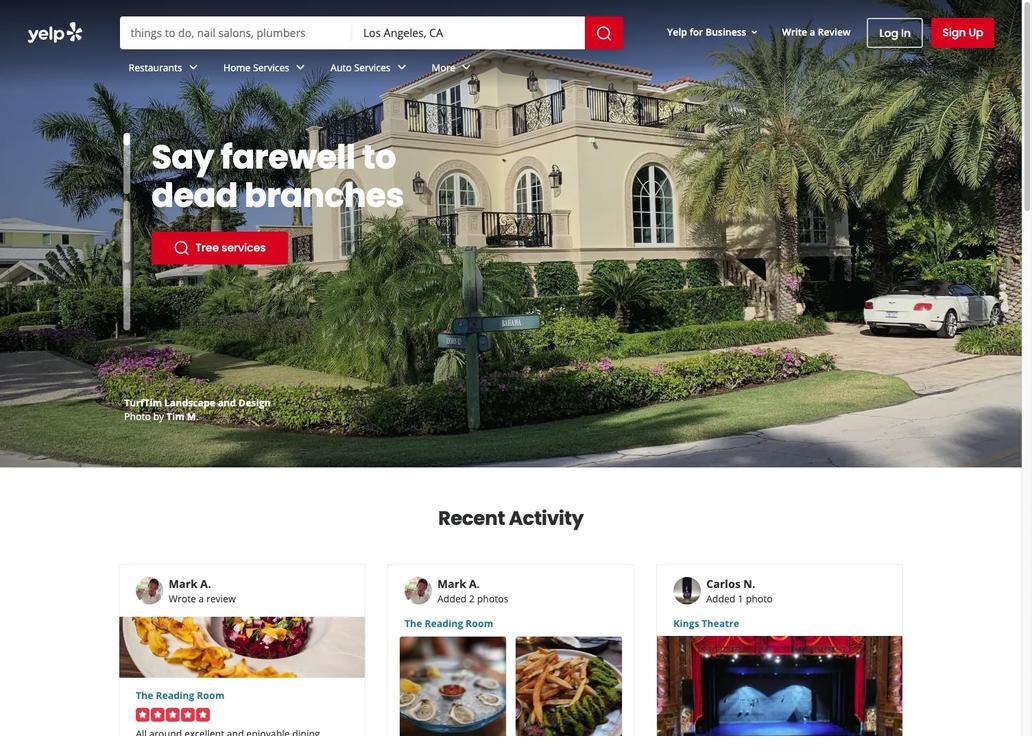 Task type: vqa. For each thing, say whether or not it's contained in the screenshot.
2nd the Mark from the left
yes



Task type: describe. For each thing, give the bounding box(es) containing it.
24 search v2 image for dreams
[[174, 240, 190, 257]]

24 chevron down v2 image for home services
[[292, 59, 309, 76]]

carlos n. added 1 photo
[[706, 577, 773, 606]]

services for auto services
[[354, 61, 391, 74]]

log
[[880, 25, 899, 41]]

home
[[223, 61, 251, 74]]

review
[[818, 25, 851, 38]]

business
[[706, 25, 747, 38]]

restaurants link
[[118, 49, 212, 89]]

plumbers link
[[152, 232, 269, 265]]

more link
[[421, 49, 486, 89]]

log in
[[880, 25, 911, 41]]

5 star rating image
[[136, 708, 210, 722]]

24 chevron down v2 image for auto services
[[393, 59, 410, 76]]

branches
[[245, 173, 404, 219]]

turftim
[[124, 396, 162, 409]]

services
[[222, 240, 266, 256]]

mark a. added 2 photos
[[438, 577, 509, 606]]

cj plumbing & heating link
[[124, 396, 231, 409]]

services for home services
[[253, 61, 289, 74]]

photo
[[746, 593, 773, 606]]

auto services
[[331, 61, 391, 74]]

carlos n. link
[[706, 577, 756, 592]]

1 vertical spatial reading
[[156, 689, 194, 702]]

Find text field
[[131, 25, 341, 40]]

and
[[218, 396, 236, 409]]

from
[[153, 410, 175, 423]]

up
[[969, 25, 984, 40]]

a. for mark a. wrote a review
[[200, 577, 211, 592]]

to
[[362, 134, 396, 180]]

0 vertical spatial the
[[405, 617, 422, 630]]

theatre
[[702, 617, 739, 630]]

dreams
[[152, 173, 282, 219]]

sign up link
[[932, 18, 995, 48]]

plumbers
[[195, 240, 247, 256]]

photo for cj
[[124, 410, 151, 423]]

none field find
[[131, 25, 341, 40]]

fix
[[152, 134, 198, 180]]

fix your pipe dreams
[[152, 134, 362, 219]]

photos
[[477, 593, 509, 606]]

&
[[184, 396, 191, 409]]

log in link
[[867, 18, 923, 48]]

16 chevron down v2 image
[[749, 27, 760, 38]]

yelp
[[667, 25, 687, 38]]

1 horizontal spatial room
[[466, 617, 493, 630]]

mark a. link for mark a. added 2 photos
[[438, 577, 480, 592]]

recent activity
[[438, 505, 584, 532]]

mark for mark a. wrote a review
[[169, 577, 197, 592]]

24 chevron down v2 image for restaurants
[[185, 59, 201, 76]]

farewell
[[221, 134, 355, 180]]

tree services
[[195, 240, 266, 256]]

photo of mark a. image for mark a. wrote a review
[[136, 577, 163, 605]]

say
[[152, 134, 214, 180]]

the
[[178, 410, 192, 423]]

your
[[205, 134, 282, 180]]

search image
[[596, 25, 613, 42]]

1 horizontal spatial reading
[[425, 617, 463, 630]]

1
[[738, 593, 744, 606]]

mark a. wrote a review
[[169, 577, 236, 606]]

for
[[690, 25, 703, 38]]

home services link
[[212, 49, 320, 89]]

0 horizontal spatial the
[[136, 689, 153, 702]]



Task type: locate. For each thing, give the bounding box(es) containing it.
24 chevron down v2 image inside restaurants link
[[185, 59, 201, 76]]

a
[[810, 25, 815, 38], [199, 593, 204, 606]]

24 search v2 image for dead
[[174, 240, 190, 257]]

kings theatre link
[[673, 617, 886, 631]]

turftim landscape and design photo by tim m.
[[124, 396, 271, 423]]

photo of mark a. image for mark a. added 2 photos
[[405, 577, 432, 605]]

1 24 chevron down v2 image from the left
[[185, 59, 201, 76]]

1 horizontal spatial the reading room
[[405, 617, 493, 630]]

photo of carlos n. image
[[673, 577, 701, 605]]

services right auto
[[354, 61, 391, 74]]

0 horizontal spatial the reading room
[[136, 689, 225, 702]]

1 horizontal spatial none field
[[363, 25, 574, 40]]

1 added from the left
[[438, 593, 467, 606]]

tree
[[195, 240, 219, 256]]

photo of mark a. image left wrote
[[136, 577, 163, 605]]

0 horizontal spatial mark
[[169, 577, 197, 592]]

mark
[[169, 577, 197, 592], [438, 577, 466, 592]]

1 mark from the left
[[169, 577, 197, 592]]

2 none field from the left
[[363, 25, 574, 40]]

more
[[432, 61, 456, 74]]

1 horizontal spatial the reading room link
[[405, 617, 617, 631]]

0 vertical spatial the reading room
[[405, 617, 493, 630]]

24 search v2 image inside tree services link
[[174, 240, 190, 257]]

24 chevron down v2 image left auto
[[292, 59, 309, 76]]

a inside mark a. wrote a review
[[199, 593, 204, 606]]

1 vertical spatial the reading room
[[136, 689, 225, 702]]

kings theatre
[[673, 617, 739, 630]]

added for mark
[[438, 593, 467, 606]]

photo
[[124, 410, 151, 423], [124, 410, 151, 423]]

design
[[239, 396, 271, 409]]

tree services link
[[152, 232, 288, 265]]

mark inside mark a. added 2 photos
[[438, 577, 466, 592]]

a. inside mark a. added 2 photos
[[469, 577, 480, 592]]

added down carlos
[[706, 593, 736, 606]]

added for carlos
[[706, 593, 736, 606]]

1 horizontal spatial photo of mark a. image
[[405, 577, 432, 605]]

Near text field
[[363, 25, 574, 40]]

a right the write
[[810, 25, 815, 38]]

24 chevron down v2 image inside 'more' link
[[458, 59, 475, 76]]

added
[[438, 593, 467, 606], [706, 593, 736, 606]]

say farewell to dead branches
[[152, 134, 404, 219]]

auto services link
[[320, 49, 421, 89]]

dead
[[152, 173, 238, 219]]

1 services from the left
[[253, 61, 289, 74]]

2 24 chevron down v2 image from the left
[[292, 59, 309, 76]]

reading up '5 star rating' image
[[156, 689, 194, 702]]

1 horizontal spatial the
[[405, 617, 422, 630]]

cj
[[124, 396, 133, 409]]

none field up home
[[131, 25, 341, 40]]

auto
[[331, 61, 352, 74]]

write
[[782, 25, 807, 38]]

1 vertical spatial a
[[199, 593, 204, 606]]

write a review link
[[777, 20, 856, 44]]

a. inside mark a. wrote a review
[[200, 577, 211, 592]]

by
[[153, 410, 164, 423]]

services inside 'link'
[[253, 61, 289, 74]]

1 vertical spatial the reading room link
[[136, 689, 348, 703]]

0 vertical spatial room
[[466, 617, 493, 630]]

mark inside mark a. wrote a review
[[169, 577, 197, 592]]

0 horizontal spatial none field
[[131, 25, 341, 40]]

room up '5 star rating' image
[[197, 689, 225, 702]]

mark a. link up 2
[[438, 577, 480, 592]]

24 chevron down v2 image
[[185, 59, 201, 76], [292, 59, 309, 76], [393, 59, 410, 76], [458, 59, 475, 76]]

photo of mark a. image left 2
[[405, 577, 432, 605]]

services
[[253, 61, 289, 74], [354, 61, 391, 74]]

sign up
[[943, 25, 984, 40]]

added inside mark a. added 2 photos
[[438, 593, 467, 606]]

photo for turftim
[[124, 410, 151, 423]]

2 services from the left
[[354, 61, 391, 74]]

0 vertical spatial the reading room link
[[405, 617, 617, 631]]

24 search v2 image
[[174, 240, 190, 257], [174, 240, 190, 257]]

n.
[[743, 577, 756, 592]]

the reading room
[[405, 617, 493, 630], [136, 689, 225, 702]]

24 chevron down v2 image right restaurants
[[185, 59, 201, 76]]

a. up 2
[[469, 577, 480, 592]]

carlos
[[706, 577, 741, 592]]

photo inside turftim landscape and design photo by tim m.
[[124, 410, 151, 423]]

plumbing
[[136, 396, 181, 409]]

the reading room down 2
[[405, 617, 493, 630]]

room
[[466, 617, 493, 630], [197, 689, 225, 702]]

24 chevron down v2 image inside auto services link
[[393, 59, 410, 76]]

0 horizontal spatial services
[[253, 61, 289, 74]]

2 mark from the left
[[438, 577, 466, 592]]

home services
[[223, 61, 289, 74]]

2 added from the left
[[706, 593, 736, 606]]

photo inside cj plumbing & heating photo from the business owner
[[124, 410, 151, 423]]

a. up review
[[200, 577, 211, 592]]

reading down mark a. added 2 photos
[[425, 617, 463, 630]]

4 24 chevron down v2 image from the left
[[458, 59, 475, 76]]

None search field
[[0, 0, 1022, 89], [120, 16, 626, 49], [0, 0, 1022, 89], [120, 16, 626, 49]]

24 search v2 image inside 'plumbers' link
[[174, 240, 190, 257]]

room down 2
[[466, 617, 493, 630]]

business categories element
[[118, 49, 995, 89]]

the
[[405, 617, 422, 630], [136, 689, 153, 702]]

24 chevron down v2 image right more
[[458, 59, 475, 76]]

0 horizontal spatial room
[[197, 689, 225, 702]]

0 horizontal spatial added
[[438, 593, 467, 606]]

added inside carlos n. added 1 photo
[[706, 593, 736, 606]]

recent
[[438, 505, 505, 532]]

0 horizontal spatial mark a. link
[[169, 577, 211, 592]]

restaurants
[[129, 61, 182, 74]]

24 chevron down v2 image for more
[[458, 59, 475, 76]]

1 open photo lightbox image from the left
[[400, 637, 506, 737]]

a right wrote
[[199, 593, 204, 606]]

1 a. from the left
[[200, 577, 211, 592]]

1 horizontal spatial a
[[810, 25, 815, 38]]

photo of mark a. image
[[136, 577, 163, 605], [405, 577, 432, 605]]

1 mark a. link from the left
[[169, 577, 211, 592]]

business
[[195, 410, 234, 423]]

review
[[206, 593, 236, 606]]

activity
[[509, 505, 584, 532]]

mark down recent
[[438, 577, 466, 592]]

tim
[[167, 410, 184, 423]]

a.
[[200, 577, 211, 592], [469, 577, 480, 592]]

explore banner section banner
[[0, 0, 1022, 468]]

1 horizontal spatial open photo lightbox image
[[516, 637, 622, 737]]

2 photo of mark a. image from the left
[[405, 577, 432, 605]]

services right home
[[253, 61, 289, 74]]

1 horizontal spatial mark
[[438, 577, 466, 592]]

None field
[[131, 25, 341, 40], [363, 25, 574, 40]]

yelp for business button
[[662, 20, 766, 44]]

0 vertical spatial a
[[810, 25, 815, 38]]

turftim landscape and design link
[[124, 396, 271, 409]]

1 horizontal spatial a.
[[469, 577, 480, 592]]

mark up wrote
[[169, 577, 197, 592]]

reading
[[425, 617, 463, 630], [156, 689, 194, 702]]

added left 2
[[438, 593, 467, 606]]

1 horizontal spatial added
[[706, 593, 736, 606]]

0 horizontal spatial open photo lightbox image
[[400, 637, 506, 737]]

1 photo of mark a. image from the left
[[136, 577, 163, 605]]

1 vertical spatial room
[[197, 689, 225, 702]]

the reading room link
[[405, 617, 617, 631], [136, 689, 348, 703]]

mark a. link
[[169, 577, 211, 592], [438, 577, 480, 592]]

0 horizontal spatial a.
[[200, 577, 211, 592]]

24 chevron down v2 image right auto services
[[393, 59, 410, 76]]

landscape
[[165, 396, 215, 409]]

0 vertical spatial reading
[[425, 617, 463, 630]]

sign
[[943, 25, 966, 40]]

mark a. link for mark a. wrote a review
[[169, 577, 211, 592]]

m.
[[187, 410, 199, 423]]

explore recent activity section section
[[108, 468, 914, 737]]

kings
[[673, 617, 699, 630]]

0 horizontal spatial the reading room link
[[136, 689, 348, 703]]

2 open photo lightbox image from the left
[[516, 637, 622, 737]]

2 a. from the left
[[469, 577, 480, 592]]

24 chevron down v2 image inside home services 'link'
[[292, 59, 309, 76]]

0 horizontal spatial reading
[[156, 689, 194, 702]]

none field near
[[363, 25, 574, 40]]

the reading room up '5 star rating' image
[[136, 689, 225, 702]]

cj plumbing & heating photo from the business owner
[[124, 396, 265, 423]]

1 vertical spatial the
[[136, 689, 153, 702]]

yelp for business
[[667, 25, 747, 38]]

open photo lightbox image
[[400, 637, 506, 737], [516, 637, 622, 737]]

3 24 chevron down v2 image from the left
[[393, 59, 410, 76]]

mark a. link up wrote
[[169, 577, 211, 592]]

2 mark a. link from the left
[[438, 577, 480, 592]]

in
[[901, 25, 911, 41]]

mark for mark a. added 2 photos
[[438, 577, 466, 592]]

a inside banner
[[810, 25, 815, 38]]

1 horizontal spatial mark a. link
[[438, 577, 480, 592]]

a. for mark a. added 2 photos
[[469, 577, 480, 592]]

0 horizontal spatial a
[[199, 593, 204, 606]]

tim m. link
[[167, 410, 199, 423]]

none field up 'more' link
[[363, 25, 574, 40]]

2
[[469, 593, 475, 606]]

owner
[[237, 410, 265, 423]]

wrote
[[169, 593, 196, 606]]

0 horizontal spatial photo of mark a. image
[[136, 577, 163, 605]]

pipe
[[288, 134, 362, 180]]

1 horizontal spatial services
[[354, 61, 391, 74]]

write a review
[[782, 25, 851, 38]]

heating
[[194, 396, 231, 409]]

1 none field from the left
[[131, 25, 341, 40]]



